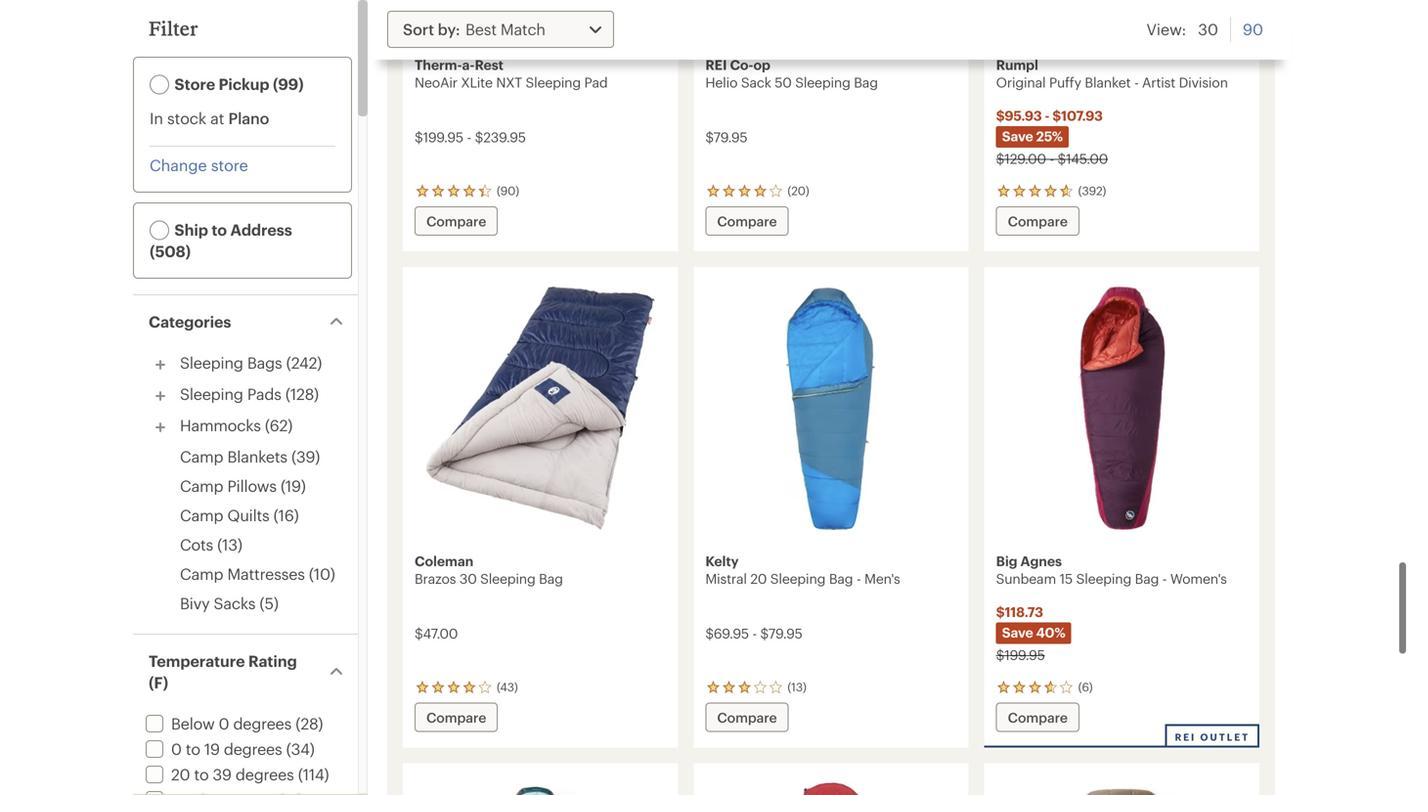 Task type: describe. For each thing, give the bounding box(es) containing it.
(114)
[[298, 765, 329, 784]]

$199.95 for $199.95
[[996, 541, 1045, 557]]

coleman brazos 30 sleeping bag 0 image
[[415, 173, 666, 432]]

bags
[[247, 354, 282, 372]]

camp for camp pillows
[[180, 477, 223, 495]]

categories button
[[133, 295, 358, 348]]

store
[[175, 75, 215, 93]]

hammocks link
[[180, 416, 261, 434]]

compare for second compare button from the top
[[1008, 604, 1068, 620]]

mistral
[[706, 465, 747, 481]]

0 horizontal spatial 0
[[171, 740, 182, 758]]

change store
[[150, 156, 248, 174]]

sacks
[[214, 594, 256, 612]]

store pickup (99)
[[171, 75, 304, 93]]

15
[[1060, 465, 1073, 481]]

hammocks (62)
[[180, 416, 293, 434]]

in stock at plano
[[150, 109, 269, 127]]

temperature
[[149, 652, 245, 670]]

0 to 19 degrees link
[[142, 740, 282, 758]]

(99)
[[273, 75, 304, 93]]

sleeping inside coleman brazos 30 sleeping bag
[[480, 465, 536, 481]]

brazos
[[415, 465, 456, 481]]

toggle hammocks sub-items image
[[149, 416, 172, 439]]

ship to address (508)
[[150, 221, 292, 260]]

store
[[211, 156, 248, 174]]

(508)
[[150, 242, 191, 260]]

rating
[[248, 652, 297, 670]]

blankets
[[227, 448, 287, 466]]

camp pillows link
[[180, 477, 277, 495]]

big agnes sunbeam 15 sleeping bag - women's 0 image
[[996, 173, 1248, 432]]

at
[[210, 109, 224, 127]]

1 horizontal spatial 0
[[219, 715, 229, 733]]

cots link
[[180, 536, 213, 554]]

1 vertical spatial to
[[186, 740, 200, 758]]

camp pillows (19)
[[180, 477, 306, 495]]

camp mattresses (10)
[[180, 565, 335, 583]]

90
[[1243, 20, 1264, 38]]

20 inside below 0 degrees (28) 0 to 19 degrees (34) 20 to 39 degrees (114)
[[171, 765, 190, 784]]

temperature rating (f) button
[[133, 635, 358, 709]]

stock
[[167, 109, 206, 127]]

women's
[[1171, 465, 1227, 481]]

coleman brazos 30 sleeping bag
[[415, 448, 563, 481]]

bivy
[[180, 594, 210, 612]]

hammocks
[[180, 416, 261, 434]]

camp blankets link
[[180, 448, 287, 466]]

mattresses
[[227, 565, 305, 583]]

1 horizontal spatial 30
[[1199, 20, 1219, 38]]

filter
[[149, 17, 198, 40]]

pickup
[[219, 75, 270, 93]]

quilts
[[227, 506, 270, 524]]

camp for camp mattresses
[[180, 565, 223, 583]]

sleeping bags link
[[180, 354, 282, 372]]

sleeping right mistral
[[771, 465, 826, 481]]

(5)
[[260, 594, 279, 612]]

0 horizontal spatial (13)
[[217, 536, 242, 554]]

1 vertical spatial degrees
[[224, 740, 282, 758]]

1 vertical spatial (13)
[[788, 574, 807, 588]]

camp blankets (39)
[[180, 448, 320, 466]]

camp quilts link
[[180, 506, 270, 524]]

(16)
[[274, 506, 299, 524]]

pillows
[[227, 477, 277, 495]]

sleeping up sleeping pads link
[[180, 354, 243, 372]]

change store button
[[150, 155, 248, 176]]

(6)
[[1079, 574, 1093, 588]]

$145.00
[[1058, 45, 1108, 61]]

below 0 degrees link
[[142, 715, 292, 733]]

below
[[171, 715, 215, 733]]

- left $239.95
[[467, 23, 472, 39]]

(392)
[[1079, 78, 1107, 92]]

change
[[150, 156, 207, 174]]

(20)
[[788, 78, 810, 92]]

bivy sacks (5)
[[180, 594, 279, 612]]

in
[[150, 109, 163, 127]]

19
[[204, 740, 220, 758]]

0 vertical spatial 20
[[751, 465, 767, 481]]

$239.95
[[475, 23, 526, 39]]

30 inside coleman brazos 30 sleeping bag
[[460, 465, 477, 481]]

(f)
[[149, 673, 168, 692]]

$199.95 - $239.95
[[415, 23, 526, 39]]

mistral 20 sleeping bag - men's link
[[706, 444, 957, 497]]

to inside ship to address (508)
[[212, 221, 227, 239]]

2 compare button from the top
[[996, 597, 1080, 627]]



Task type: vqa. For each thing, say whether or not it's contained in the screenshot.
Pillows
yes



Task type: locate. For each thing, give the bounding box(es) containing it.
0 vertical spatial to
[[212, 221, 227, 239]]

compare
[[1008, 108, 1068, 123], [1008, 604, 1068, 620]]

$199.95 for $199.95 - $239.95
[[415, 23, 464, 39]]

$129.00
[[996, 45, 1047, 61]]

1 vertical spatial compare button
[[996, 597, 1080, 627]]

(90)
[[497, 78, 519, 92]]

(39)
[[291, 448, 320, 466]]

bag for sunbeam 15 sleeping bag - women's
[[1135, 465, 1159, 481]]

coleman
[[415, 448, 474, 463]]

2 bag from the left
[[829, 465, 853, 481]]

camp down cots link
[[180, 565, 223, 583]]

- right $129.00
[[1050, 45, 1054, 61]]

3 camp from the top
[[180, 506, 223, 524]]

bivy sacks link
[[180, 594, 256, 612]]

(19)
[[281, 477, 306, 495]]

4 camp from the top
[[180, 565, 223, 583]]

view:
[[1147, 20, 1187, 38]]

2 horizontal spatial bag
[[1135, 465, 1159, 481]]

(62)
[[265, 416, 293, 434]]

0 horizontal spatial 30
[[460, 465, 477, 481]]

(34)
[[286, 740, 315, 758]]

categories
[[149, 313, 231, 331]]

sunbeam 15 sleeping bag - women's link
[[996, 444, 1248, 497]]

degrees up 39
[[224, 740, 282, 758]]

20 right mistral
[[751, 465, 767, 481]]

$199.95
[[415, 23, 464, 39], [996, 541, 1045, 557]]

1 horizontal spatial (13)
[[788, 574, 807, 588]]

nemo forte 20 endless promise sleeping bag - women's 0 image
[[415, 670, 666, 795]]

2 vertical spatial degrees
[[236, 765, 294, 784]]

0 down below
[[171, 740, 182, 758]]

(13)
[[217, 536, 242, 554], [788, 574, 807, 588]]

1 vertical spatial $199.95
[[996, 541, 1045, 557]]

compare for 1st compare button
[[1008, 108, 1068, 123]]

$199.95 down 'sunbeam' on the bottom
[[996, 541, 1045, 557]]

degrees right 39
[[236, 765, 294, 784]]

20 down 0 to 19 degrees "link"
[[171, 765, 190, 784]]

90 link
[[1243, 17, 1264, 42]]

sleeping up the hammocks link
[[180, 385, 243, 403]]

0 vertical spatial compare
[[1008, 108, 1068, 123]]

sleeping pads link
[[180, 385, 281, 403]]

20
[[751, 465, 767, 481], [171, 765, 190, 784]]

30
[[1199, 20, 1219, 38], [460, 465, 477, 481]]

degrees
[[233, 715, 292, 733], [224, 740, 282, 758], [236, 765, 294, 784]]

bag for mistral 20 sleeping bag - men's
[[829, 465, 853, 481]]

camp for camp blankets
[[180, 448, 223, 466]]

therm-a-rest prolite plus sleeping pad 0 image
[[706, 670, 957, 795]]

sleeping right brazos on the left
[[480, 465, 536, 481]]

0 vertical spatial degrees
[[233, 715, 292, 733]]

2 vertical spatial to
[[194, 765, 209, 784]]

degrees up (34)
[[233, 715, 292, 733]]

rei co-op siesta hooded 20 sleeping bag 0 image
[[996, 670, 1248, 795]]

0 horizontal spatial bag
[[539, 465, 563, 481]]

-
[[467, 23, 472, 39], [1050, 45, 1054, 61], [857, 465, 861, 481], [1163, 465, 1167, 481]]

sunbeam 15 sleeping bag - women's
[[996, 465, 1227, 481]]

0 horizontal spatial $199.95
[[415, 23, 464, 39]]

(28)
[[296, 715, 323, 733]]

sunbeam
[[996, 465, 1056, 481]]

camp up camp quilts link in the left of the page
[[180, 477, 223, 495]]

camp down hammocks
[[180, 448, 223, 466]]

1 vertical spatial 30
[[460, 465, 477, 481]]

2 camp from the top
[[180, 477, 223, 495]]

0 up 19
[[219, 715, 229, 733]]

camp mattresses link
[[180, 565, 305, 583]]

1 vertical spatial compare
[[1008, 604, 1068, 620]]

1 horizontal spatial bag
[[829, 465, 853, 481]]

mistral 20 sleeping bag - men's
[[706, 465, 900, 481]]

$199.95 left $239.95
[[415, 23, 464, 39]]

1 bag from the left
[[539, 465, 563, 481]]

address
[[230, 221, 292, 239]]

pads
[[247, 385, 281, 403]]

1 compare from the top
[[1008, 108, 1068, 123]]

to left 39
[[194, 765, 209, 784]]

- left men's
[[857, 465, 861, 481]]

temperature rating (f)
[[149, 652, 297, 692]]

men's
[[865, 465, 900, 481]]

cots
[[180, 536, 213, 554]]

20 to 39 degrees link
[[142, 765, 294, 784]]

bag inside coleman brazos 30 sleeping bag
[[539, 465, 563, 481]]

3 bag from the left
[[1135, 465, 1159, 481]]

camp for camp quilts
[[180, 506, 223, 524]]

1 horizontal spatial $199.95
[[996, 541, 1045, 557]]

39
[[213, 765, 232, 784]]

1 vertical spatial 20
[[171, 765, 190, 784]]

(242)
[[286, 354, 322, 372]]

to right ship
[[212, 221, 227, 239]]

0 vertical spatial compare button
[[996, 101, 1080, 130]]

plano
[[228, 109, 269, 127]]

bag
[[539, 465, 563, 481], [829, 465, 853, 481], [1135, 465, 1159, 481]]

30 down coleman
[[460, 465, 477, 481]]

(43)
[[497, 574, 518, 588]]

compare button down (392)
[[996, 101, 1080, 130]]

0 vertical spatial (13)
[[217, 536, 242, 554]]

$129.00 - $145.00
[[996, 45, 1108, 61]]

0 vertical spatial 30
[[1199, 20, 1219, 38]]

camp
[[180, 448, 223, 466], [180, 477, 223, 495], [180, 506, 223, 524], [180, 565, 223, 583]]

0 vertical spatial 0
[[219, 715, 229, 733]]

ship
[[175, 221, 208, 239]]

ship to address (508) button
[[138, 207, 347, 274]]

0 vertical spatial $199.95
[[415, 23, 464, 39]]

sleeping pads (128)
[[180, 385, 319, 403]]

(10)
[[309, 565, 335, 583]]

30 right view:
[[1199, 20, 1219, 38]]

camp quilts (16)
[[180, 506, 299, 524]]

toggle sleeping-bags sub-items image
[[149, 353, 172, 377]]

sleeping right '15'
[[1077, 465, 1132, 481]]

0
[[219, 715, 229, 733], [171, 740, 182, 758]]

1 compare button from the top
[[996, 101, 1080, 130]]

compare button
[[996, 101, 1080, 130], [996, 597, 1080, 627]]

kelty mistral 20 sleeping bag - men's 0 image
[[706, 173, 957, 432]]

to left 19
[[186, 740, 200, 758]]

2 compare from the top
[[1008, 604, 1068, 620]]

1 camp from the top
[[180, 448, 223, 466]]

(128)
[[285, 385, 319, 403]]

camp up cots link
[[180, 506, 223, 524]]

sleeping
[[180, 354, 243, 372], [180, 385, 243, 403], [480, 465, 536, 481], [771, 465, 826, 481], [1077, 465, 1132, 481]]

0 horizontal spatial 20
[[171, 765, 190, 784]]

below 0 degrees (28) 0 to 19 degrees (34) 20 to 39 degrees (114)
[[171, 715, 329, 784]]

sleeping bags (242)
[[180, 354, 322, 372]]

cots (13)
[[180, 536, 242, 554]]

toggle sleeping-pads sub-items image
[[149, 384, 172, 408]]

- left women's
[[1163, 465, 1167, 481]]

1 vertical spatial 0
[[171, 740, 182, 758]]

1 horizontal spatial 20
[[751, 465, 767, 481]]

compare button down (6)
[[996, 597, 1080, 627]]



